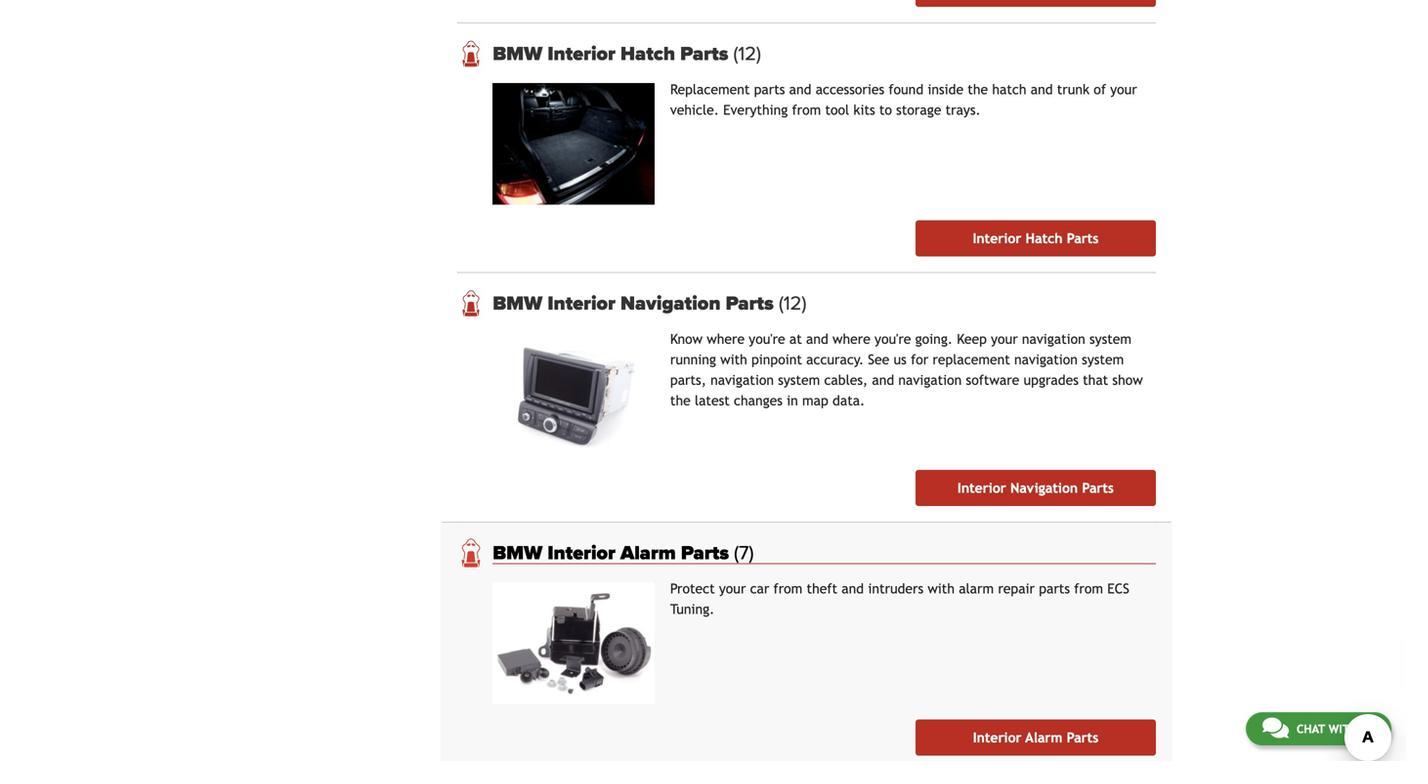 Task type: vqa. For each thing, say whether or not it's contained in the screenshot.
alarm
yes



Task type: locate. For each thing, give the bounding box(es) containing it.
navigation
[[1023, 331, 1086, 347], [1015, 352, 1078, 368], [711, 373, 774, 388], [899, 373, 962, 388]]

show
[[1113, 373, 1144, 388]]

replacement
[[671, 82, 750, 97]]

your
[[1111, 82, 1138, 97], [991, 331, 1018, 347], [719, 581, 746, 597]]

bmw for bmw                                                                                    interior navigation parts
[[493, 292, 543, 315]]

us
[[894, 352, 907, 368]]

1 horizontal spatial your
[[991, 331, 1018, 347]]

chat with us
[[1297, 723, 1376, 736]]

interior navigation parts link
[[916, 470, 1157, 506]]

parts inside protect your car from theft and intruders with alarm repair parts from ecs tuning.
[[1039, 581, 1071, 597]]

0 vertical spatial parts
[[754, 82, 786, 97]]

0 horizontal spatial the
[[671, 393, 691, 409]]

you're up pinpoint
[[749, 331, 786, 347]]

from right car
[[774, 581, 803, 597]]

for
[[911, 352, 929, 368]]

1 horizontal spatial hatch
[[1026, 231, 1063, 246]]

0 horizontal spatial hatch
[[621, 42, 676, 66]]

2 bmw from the top
[[493, 292, 543, 315]]

parts
[[754, 82, 786, 97], [1039, 581, 1071, 597]]

you're
[[749, 331, 786, 347], [875, 331, 912, 347]]

0 vertical spatial your
[[1111, 82, 1138, 97]]

system
[[1090, 331, 1132, 347], [1082, 352, 1125, 368], [778, 373, 821, 388]]

1 vertical spatial hatch
[[1026, 231, 1063, 246]]

1 bmw from the top
[[493, 42, 543, 66]]

the down parts,
[[671, 393, 691, 409]]

and right theft
[[842, 581, 864, 597]]

in
[[787, 393, 799, 409]]

your left car
[[719, 581, 746, 597]]

hatch
[[621, 42, 676, 66], [1026, 231, 1063, 246]]

3 bmw from the top
[[493, 542, 543, 565]]

and left trunk
[[1031, 82, 1053, 97]]

keep
[[957, 331, 987, 347]]

interior hatch parts thumbnail image image
[[493, 83, 655, 205]]

1 horizontal spatial parts
[[1039, 581, 1071, 597]]

0 vertical spatial hatch
[[621, 42, 676, 66]]

parts up everything
[[754, 82, 786, 97]]

with left the alarm in the right bottom of the page
[[928, 581, 955, 597]]

alarm
[[959, 581, 994, 597]]

theft
[[807, 581, 838, 597]]

0 horizontal spatial alarm
[[621, 542, 676, 565]]

from inside replacement parts and accessories found inside the hatch and trunk of your vehicle. everything from tool kits to storage trays.
[[792, 102, 822, 118]]

where up running
[[707, 331, 745, 347]]

car
[[750, 581, 770, 597]]

to
[[880, 102, 893, 118]]

1 horizontal spatial where
[[833, 331, 871, 347]]

where up the accuracy.
[[833, 331, 871, 347]]

where
[[707, 331, 745, 347], [833, 331, 871, 347]]

interior hatch parts link
[[916, 220, 1157, 257]]

interior alarm parts link
[[916, 720, 1157, 756]]

kits
[[854, 102, 876, 118]]

2 vertical spatial your
[[719, 581, 746, 597]]

changes
[[734, 393, 783, 409]]

parts
[[681, 42, 729, 66], [1067, 231, 1099, 246], [726, 292, 774, 315], [1083, 481, 1115, 496], [681, 542, 729, 565], [1067, 730, 1099, 746]]

1 vertical spatial alarm
[[1026, 730, 1063, 746]]

your right the keep
[[991, 331, 1018, 347]]

alarm
[[621, 542, 676, 565], [1026, 730, 1063, 746]]

chat
[[1297, 723, 1326, 736]]

repair
[[999, 581, 1035, 597]]

1 vertical spatial with
[[928, 581, 955, 597]]

the inside know where you're at and where you're going. keep your navigation system running with pinpoint accuracy. see us for replacement navigation system parts, navigation system cables, and navigation software upgrades that show the latest changes in map data.
[[671, 393, 691, 409]]

accuracy.
[[807, 352, 864, 368]]

0 horizontal spatial navigation
[[621, 292, 721, 315]]

going.
[[916, 331, 953, 347]]

the up trays.
[[968, 82, 989, 97]]

0 horizontal spatial with
[[721, 352, 748, 368]]

0 vertical spatial with
[[721, 352, 748, 368]]

interior
[[548, 42, 616, 66], [973, 231, 1022, 246], [548, 292, 616, 315], [958, 481, 1007, 496], [548, 542, 616, 565], [973, 730, 1022, 746]]

accessories
[[816, 82, 885, 97]]

bmw
[[493, 42, 543, 66], [493, 292, 543, 315], [493, 542, 543, 565]]

with left us
[[1329, 723, 1358, 736]]

your inside replacement parts and accessories found inside the hatch and trunk of your vehicle. everything from tool kits to storage trays.
[[1111, 82, 1138, 97]]

bmw                                                                                    interior alarm parts
[[493, 542, 734, 565]]

from left "tool"
[[792, 102, 822, 118]]

0 horizontal spatial your
[[719, 581, 746, 597]]

0 vertical spatial navigation
[[621, 292, 721, 315]]

0 vertical spatial the
[[968, 82, 989, 97]]

map
[[803, 393, 829, 409]]

with inside protect your car from theft and intruders with alarm repair parts from ecs tuning.
[[928, 581, 955, 597]]

1 horizontal spatial navigation
[[1011, 481, 1079, 496]]

parts right "repair"
[[1039, 581, 1071, 597]]

found
[[889, 82, 924, 97]]

2 horizontal spatial with
[[1329, 723, 1358, 736]]

data.
[[833, 393, 865, 409]]

from
[[792, 102, 822, 118], [774, 581, 803, 597], [1075, 581, 1104, 597]]

your inside know where you're at and where you're going. keep your navigation system running with pinpoint accuracy. see us for replacement navigation system parts, navigation system cables, and navigation software upgrades that show the latest changes in map data.
[[991, 331, 1018, 347]]

0 horizontal spatial where
[[707, 331, 745, 347]]

2 vertical spatial bmw
[[493, 542, 543, 565]]

1 vertical spatial navigation
[[1011, 481, 1079, 496]]

1 vertical spatial parts
[[1039, 581, 1071, 597]]

0 vertical spatial alarm
[[621, 542, 676, 565]]

1 vertical spatial your
[[991, 331, 1018, 347]]

1 horizontal spatial the
[[968, 82, 989, 97]]

2 vertical spatial with
[[1329, 723, 1358, 736]]

2 vertical spatial system
[[778, 373, 821, 388]]

1 vertical spatial bmw
[[493, 292, 543, 315]]

the inside replacement parts and accessories found inside the hatch and trunk of your vehicle. everything from tool kits to storage trays.
[[968, 82, 989, 97]]

0 vertical spatial system
[[1090, 331, 1132, 347]]

0 horizontal spatial you're
[[749, 331, 786, 347]]

and
[[790, 82, 812, 97], [1031, 82, 1053, 97], [807, 331, 829, 347], [872, 373, 895, 388], [842, 581, 864, 597]]

2 horizontal spatial your
[[1111, 82, 1138, 97]]

and down see
[[872, 373, 895, 388]]

interior hatch parts
[[973, 231, 1099, 246]]

the
[[968, 82, 989, 97], [671, 393, 691, 409]]

0 horizontal spatial parts
[[754, 82, 786, 97]]

bmw                                                                                    interior navigation parts
[[493, 292, 779, 315]]

1 horizontal spatial with
[[928, 581, 955, 597]]

0 vertical spatial bmw
[[493, 42, 543, 66]]

1 horizontal spatial you're
[[875, 331, 912, 347]]

cables,
[[825, 373, 868, 388]]

ecs
[[1108, 581, 1130, 597]]

parts,
[[671, 373, 707, 388]]

2 you're from the left
[[875, 331, 912, 347]]

replacement
[[933, 352, 1011, 368]]

interior alarm parts thumbnail image image
[[493, 583, 655, 704]]

you're up us
[[875, 331, 912, 347]]

your right of
[[1111, 82, 1138, 97]]

navigation
[[621, 292, 721, 315], [1011, 481, 1079, 496]]

and right at
[[807, 331, 829, 347]]

know
[[671, 331, 703, 347]]

know where you're at and where you're going. keep your navigation system running with pinpoint accuracy. see us for replacement navigation system parts, navigation system cables, and navigation software upgrades that show the latest changes in map data.
[[671, 331, 1144, 409]]

with right running
[[721, 352, 748, 368]]

1 vertical spatial the
[[671, 393, 691, 409]]

with
[[721, 352, 748, 368], [928, 581, 955, 597], [1329, 723, 1358, 736]]



Task type: describe. For each thing, give the bounding box(es) containing it.
1 you're from the left
[[749, 331, 786, 347]]

interior alarm parts
[[973, 730, 1099, 746]]

intruders
[[869, 581, 924, 597]]

1 vertical spatial system
[[1082, 352, 1125, 368]]

comments image
[[1263, 717, 1289, 740]]

bmw                                                                                    interior hatch parts
[[493, 42, 734, 66]]

of
[[1094, 82, 1107, 97]]

running
[[671, 352, 717, 368]]

protect your car from theft and intruders with alarm repair parts from ecs tuning.
[[671, 581, 1130, 617]]

storage
[[897, 102, 942, 118]]

trunk
[[1058, 82, 1090, 97]]

1 horizontal spatial alarm
[[1026, 730, 1063, 746]]

chat with us link
[[1246, 713, 1392, 746]]

parts inside replacement parts and accessories found inside the hatch and trunk of your vehicle. everything from tool kits to storage trays.
[[754, 82, 786, 97]]

navigation inside interior navigation parts link
[[1011, 481, 1079, 496]]

bmw                                                                                    interior alarm parts link
[[493, 542, 1157, 565]]

software
[[966, 373, 1020, 388]]

1 where from the left
[[707, 331, 745, 347]]

trays.
[[946, 102, 981, 118]]

see
[[868, 352, 890, 368]]

and down bmw                                                                                    interior hatch parts link
[[790, 82, 812, 97]]

from left ecs
[[1075, 581, 1104, 597]]

tool
[[826, 102, 850, 118]]

bmw for bmw                                                                                    interior hatch parts
[[493, 42, 543, 66]]

latest
[[695, 393, 730, 409]]

your inside protect your car from theft and intruders with alarm repair parts from ecs tuning.
[[719, 581, 746, 597]]

pinpoint
[[752, 352, 803, 368]]

with inside know where you're at and where you're going. keep your navigation system running with pinpoint accuracy. see us for replacement navigation system parts, navigation system cables, and navigation software upgrades that show the latest changes in map data.
[[721, 352, 748, 368]]

bmw                                                                                    interior navigation parts link
[[493, 292, 1157, 315]]

hatch
[[993, 82, 1027, 97]]

upgrades
[[1024, 373, 1079, 388]]

and inside protect your car from theft and intruders with alarm repair parts from ecs tuning.
[[842, 581, 864, 597]]

2 where from the left
[[833, 331, 871, 347]]

interior navigation parts
[[958, 481, 1115, 496]]

bmw for bmw                                                                                    interior alarm parts
[[493, 542, 543, 565]]

everything
[[724, 102, 788, 118]]

vehicle.
[[671, 102, 719, 118]]

at
[[790, 331, 802, 347]]

that
[[1083, 373, 1109, 388]]

interior navigation parts thumbnail image image
[[493, 333, 655, 455]]

tuning.
[[671, 602, 715, 617]]

bmw                                                                                    interior hatch parts link
[[493, 42, 1157, 66]]

us
[[1362, 723, 1376, 736]]

replacement parts and accessories found inside the hatch and trunk of your vehicle. everything from tool kits to storage trays.
[[671, 82, 1138, 118]]

protect
[[671, 581, 715, 597]]

inside
[[928, 82, 964, 97]]



